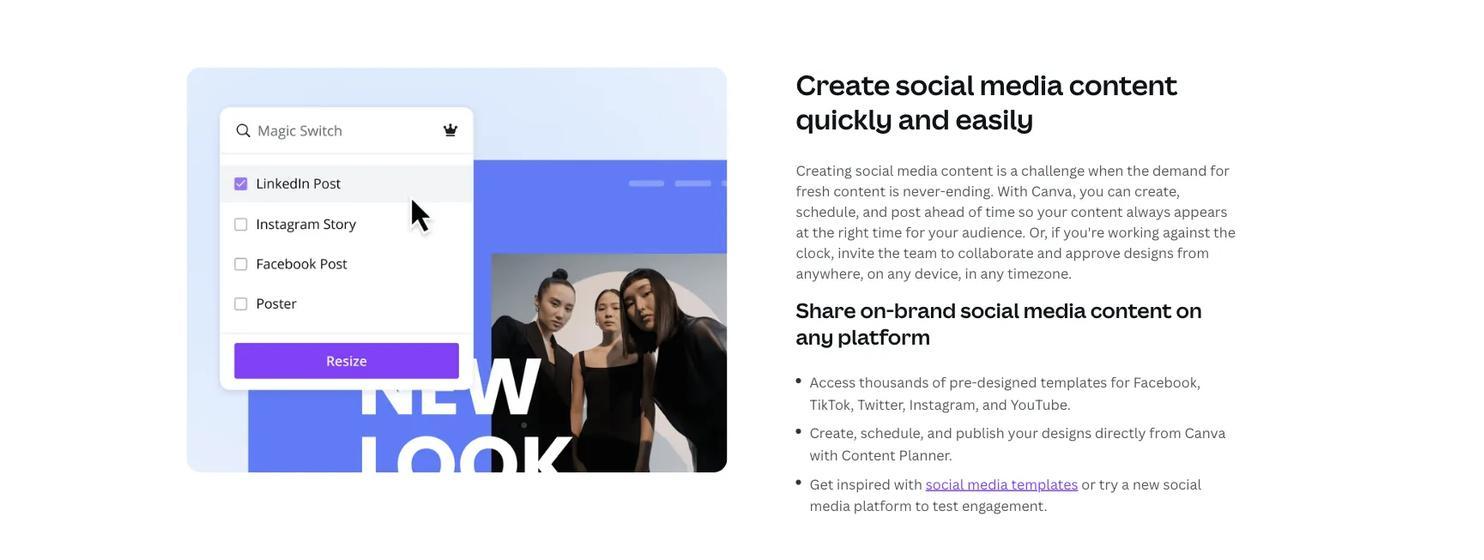 Task type: describe. For each thing, give the bounding box(es) containing it.
platform inside 'or try a new social media platform to test engagement.'
[[854, 497, 912, 515]]

media inside "creating social media content is a challenge when the demand for fresh content is never-ending. with canva, you can create, schedule, and post ahead of time so your content always appears at the right time for your audience. or, if you're working against the clock, invite the team to collaborate and approve designs from anywhere, on any device, in any timezone."
[[897, 161, 938, 179]]

inspired
[[837, 475, 891, 493]]

and inside the 'create, schedule, and publish your designs directly from canva with content planner.'
[[927, 424, 952, 442]]

create,
[[1135, 181, 1180, 200]]

1 vertical spatial is
[[889, 181, 899, 200]]

of inside "creating social media content is a challenge when the demand for fresh content is never-ending. with canva, you can create, schedule, and post ahead of time so your content always appears at the right time for your audience. or, if you're working against the clock, invite the team to collaborate and approve designs from anywhere, on any device, in any timezone."
[[968, 202, 982, 221]]

clock,
[[796, 243, 834, 262]]

and down if
[[1037, 243, 1062, 262]]

social media templates link
[[926, 475, 1078, 493]]

for inside access thousands of pre-designed templates for facebook, tiktok, twitter, instagram, and youtube.
[[1111, 373, 1130, 392]]

any inside share on-brand social media content on any platform
[[796, 323, 834, 351]]

appears
[[1174, 202, 1228, 221]]

publish
[[956, 424, 1005, 442]]

create
[[796, 66, 890, 103]]

creating social media content is a challenge when the demand for fresh content is never-ending. with canva, you can create, schedule, and post ahead of time so your content always appears at the right time for your audience. or, if you're working against the clock, invite the team to collaborate and approve designs from anywhere, on any device, in any timezone.
[[796, 161, 1236, 282]]

social inside share on-brand social media content on any platform
[[961, 296, 1019, 324]]

at
[[796, 223, 809, 241]]

brand
[[894, 296, 956, 324]]

test
[[933, 497, 959, 515]]

right
[[838, 223, 869, 241]]

create social media content quickly and easily
[[796, 66, 1178, 137]]

social inside 'create social media content quickly and easily'
[[896, 66, 974, 103]]

with inside the 'create, schedule, and publish your designs directly from canva with content planner.'
[[810, 446, 838, 464]]

timezone.
[[1008, 264, 1072, 282]]

youtube.
[[1011, 395, 1071, 414]]

canva,
[[1031, 181, 1076, 200]]

share on-brand social media content on any platform
[[796, 296, 1202, 351]]

you
[[1080, 181, 1104, 200]]

content
[[842, 446, 896, 464]]

the up can
[[1127, 161, 1149, 179]]

ahead
[[924, 202, 965, 221]]

platform inside share on-brand social media content on any platform
[[838, 323, 930, 351]]

on inside "creating social media content is a challenge when the demand for fresh content is never-ending. with canva, you can create, schedule, and post ahead of time so your content always appears at the right time for your audience. or, if you're working against the clock, invite the team to collaborate and approve designs from anywhere, on any device, in any timezone."
[[867, 264, 884, 282]]

1 horizontal spatial any
[[887, 264, 911, 282]]

and inside access thousands of pre-designed templates for facebook, tiktok, twitter, instagram, and youtube.
[[982, 395, 1007, 414]]

social inside 'or try a new social media platform to test engagement.'
[[1163, 475, 1201, 493]]

media inside 'or try a new social media platform to test engagement.'
[[810, 497, 850, 515]]

approve
[[1066, 243, 1120, 262]]

fresh
[[796, 181, 830, 200]]

with
[[997, 181, 1028, 200]]

a inside "creating social media content is a challenge when the demand for fresh content is never-ending. with canva, you can create, schedule, and post ahead of time so your content always appears at the right time for your audience. or, if you're working against the clock, invite the team to collaborate and approve designs from anywhere, on any device, in any timezone."
[[1010, 161, 1018, 179]]

and up right
[[863, 202, 888, 221]]

content inside 'create social media content quickly and easily'
[[1069, 66, 1178, 103]]

get inspired with social media templates
[[810, 475, 1078, 493]]

or
[[1082, 475, 1096, 493]]

or try a new social media platform to test engagement.
[[810, 475, 1201, 515]]

schedule, inside the 'create, schedule, and publish your designs directly from canva with content planner.'
[[861, 424, 924, 442]]

canva
[[1185, 424, 1226, 442]]

the down "appears"
[[1214, 223, 1236, 241]]

from inside "creating social media content is a challenge when the demand for fresh content is never-ending. with canva, you can create, schedule, and post ahead of time so your content always appears at the right time for your audience. or, if you're working against the clock, invite the team to collaborate and approve designs from anywhere, on any device, in any timezone."
[[1177, 243, 1209, 262]]

create, schedule, and publish your designs directly from canva with content planner.
[[810, 424, 1226, 464]]

in
[[965, 264, 977, 282]]

1 vertical spatial time
[[872, 223, 902, 241]]

access
[[810, 373, 856, 392]]

post
[[891, 202, 921, 221]]

designed
[[977, 373, 1037, 392]]

to inside 'or try a new social media platform to test engagement.'
[[915, 497, 929, 515]]

working
[[1108, 223, 1159, 241]]

engagement.
[[962, 497, 1048, 515]]

never-
[[903, 181, 946, 200]]

and inside 'create social media content quickly and easily'
[[898, 100, 950, 137]]

planner.
[[899, 446, 952, 464]]

directly
[[1095, 424, 1146, 442]]

social inside "creating social media content is a challenge when the demand for fresh content is never-ending. with canva, you can create, schedule, and post ahead of time so your content always appears at the right time for your audience. or, if you're working against the clock, invite the team to collaborate and approve designs from anywhere, on any device, in any timezone."
[[855, 161, 894, 179]]

1 horizontal spatial time
[[985, 202, 1015, 221]]

try
[[1099, 475, 1118, 493]]

0 vertical spatial your
[[1037, 202, 1068, 221]]

new
[[1133, 475, 1160, 493]]



Task type: locate. For each thing, give the bounding box(es) containing it.
schedule, down twitter,
[[861, 424, 924, 442]]

your down ahead
[[928, 223, 959, 241]]

0 vertical spatial a
[[1010, 161, 1018, 179]]

1 vertical spatial designs
[[1042, 424, 1092, 442]]

easily
[[956, 100, 1034, 137]]

1 horizontal spatial schedule,
[[861, 424, 924, 442]]

or,
[[1029, 223, 1048, 241]]

if
[[1051, 223, 1060, 241]]

your
[[1037, 202, 1068, 221], [928, 223, 959, 241], [1008, 424, 1038, 442]]

schedule, inside "creating social media content is a challenge when the demand for fresh content is never-ending. with canva, you can create, schedule, and post ahead of time so your content always appears at the right time for your audience. or, if you're working against the clock, invite the team to collaborate and approve designs from anywhere, on any device, in any timezone."
[[796, 202, 859, 221]]

with down planner.
[[894, 475, 922, 493]]

with down create,
[[810, 446, 838, 464]]

any down the team
[[887, 264, 911, 282]]

platform up thousands
[[838, 323, 930, 351]]

1 horizontal spatial of
[[968, 202, 982, 221]]

0 vertical spatial from
[[1177, 243, 1209, 262]]

get
[[810, 475, 834, 493]]

0 vertical spatial platform
[[838, 323, 930, 351]]

time down post
[[872, 223, 902, 241]]

templates for designed
[[1041, 373, 1107, 392]]

media
[[980, 66, 1063, 103], [897, 161, 938, 179], [1024, 296, 1086, 324], [967, 475, 1008, 493], [810, 497, 850, 515]]

0 vertical spatial is
[[997, 161, 1007, 179]]

1 vertical spatial on
[[1176, 296, 1202, 324]]

a inside 'or try a new social media platform to test engagement.'
[[1122, 475, 1129, 493]]

1 horizontal spatial designs
[[1124, 243, 1174, 262]]

0 horizontal spatial any
[[796, 323, 834, 351]]

of
[[968, 202, 982, 221], [932, 373, 946, 392]]

is up post
[[889, 181, 899, 200]]

designs down working
[[1124, 243, 1174, 262]]

platform down "inspired"
[[854, 497, 912, 515]]

the right at
[[813, 223, 835, 241]]

against
[[1163, 223, 1210, 241]]

0 horizontal spatial of
[[932, 373, 946, 392]]

instagram,
[[909, 395, 979, 414]]

from left the canva
[[1149, 424, 1181, 442]]

0 vertical spatial with
[[810, 446, 838, 464]]

to up device,
[[941, 243, 955, 262]]

your down the youtube.
[[1008, 424, 1038, 442]]

1 horizontal spatial on
[[1176, 296, 1202, 324]]

audience.
[[962, 223, 1026, 241]]

social
[[896, 66, 974, 103], [855, 161, 894, 179], [961, 296, 1019, 324], [926, 475, 964, 493], [1163, 475, 1201, 493]]

create,
[[810, 424, 857, 442]]

designs inside "creating social media content is a challenge when the demand for fresh content is never-ending. with canva, you can create, schedule, and post ahead of time so your content always appears at the right time for your audience. or, if you're working against the clock, invite the team to collaborate and approve designs from anywhere, on any device, in any timezone."
[[1124, 243, 1174, 262]]

content
[[1069, 66, 1178, 103], [941, 161, 993, 179], [833, 181, 886, 200], [1071, 202, 1123, 221], [1090, 296, 1172, 324]]

1 horizontal spatial is
[[997, 161, 1007, 179]]

0 horizontal spatial for
[[906, 223, 925, 241]]

2 vertical spatial for
[[1111, 373, 1130, 392]]

1 vertical spatial your
[[928, 223, 959, 241]]

templates for media
[[1011, 475, 1078, 493]]

facebook,
[[1134, 373, 1201, 392]]

on down invite
[[867, 264, 884, 282]]

so
[[1019, 202, 1034, 221]]

1 vertical spatial from
[[1149, 424, 1181, 442]]

0 horizontal spatial with
[[810, 446, 838, 464]]

on inside share on-brand social media content on any platform
[[1176, 296, 1202, 324]]

access thousands of pre-designed templates for facebook, tiktok, twitter, instagram, and youtube.
[[810, 373, 1201, 414]]

1 vertical spatial schedule,
[[861, 424, 924, 442]]

to inside "creating social media content is a challenge when the demand for fresh content is never-ending. with canva, you can create, schedule, and post ahead of time so your content always appears at the right time for your audience. or, if you're working against the clock, invite the team to collaborate and approve designs from anywhere, on any device, in any timezone."
[[941, 243, 955, 262]]

0 horizontal spatial schedule,
[[796, 202, 859, 221]]

2 horizontal spatial for
[[1210, 161, 1230, 179]]

1 horizontal spatial with
[[894, 475, 922, 493]]

platform
[[838, 323, 930, 351], [854, 497, 912, 515]]

media inside 'create social media content quickly and easily'
[[980, 66, 1063, 103]]

creating
[[796, 161, 852, 179]]

0 vertical spatial designs
[[1124, 243, 1174, 262]]

1 vertical spatial for
[[906, 223, 925, 241]]

with
[[810, 446, 838, 464], [894, 475, 922, 493]]

anywhere,
[[796, 264, 864, 282]]

on
[[867, 264, 884, 282], [1176, 296, 1202, 324]]

and up planner.
[[927, 424, 952, 442]]

1 horizontal spatial to
[[941, 243, 955, 262]]

0 vertical spatial for
[[1210, 161, 1230, 179]]

and down "designed"
[[982, 395, 1007, 414]]

twitter,
[[858, 395, 906, 414]]

the
[[1127, 161, 1149, 179], [813, 223, 835, 241], [1214, 223, 1236, 241], [878, 243, 900, 262]]

1 vertical spatial templates
[[1011, 475, 1078, 493]]

0 vertical spatial schedule,
[[796, 202, 859, 221]]

is up with
[[997, 161, 1007, 179]]

any
[[887, 264, 911, 282], [980, 264, 1004, 282], [796, 323, 834, 351]]

when
[[1088, 161, 1124, 179]]

ending.
[[946, 181, 994, 200]]

templates
[[1041, 373, 1107, 392], [1011, 475, 1078, 493]]

0 horizontal spatial time
[[872, 223, 902, 241]]

any down collaborate
[[980, 264, 1004, 282]]

of inside access thousands of pre-designed templates for facebook, tiktok, twitter, instagram, and youtube.
[[932, 373, 946, 392]]

1 vertical spatial platform
[[854, 497, 912, 515]]

invite
[[838, 243, 875, 262]]

tiktok,
[[810, 395, 854, 414]]

the left the team
[[878, 243, 900, 262]]

any up access
[[796, 323, 834, 351]]

you're
[[1063, 223, 1105, 241]]

and
[[898, 100, 950, 137], [863, 202, 888, 221], [1037, 243, 1062, 262], [982, 395, 1007, 414], [927, 424, 952, 442]]

a
[[1010, 161, 1018, 179], [1122, 475, 1129, 493]]

0 vertical spatial on
[[867, 264, 884, 282]]

content inside share on-brand social media content on any platform
[[1090, 296, 1172, 324]]

quickly
[[796, 100, 893, 137]]

1 vertical spatial of
[[932, 373, 946, 392]]

on up facebook,
[[1176, 296, 1202, 324]]

from inside the 'create, schedule, and publish your designs directly from canva with content planner.'
[[1149, 424, 1181, 442]]

2 horizontal spatial any
[[980, 264, 1004, 282]]

1 vertical spatial with
[[894, 475, 922, 493]]

schedule,
[[796, 202, 859, 221], [861, 424, 924, 442]]

collaborate
[[958, 243, 1034, 262]]

team
[[903, 243, 937, 262]]

for right demand
[[1210, 161, 1230, 179]]

for up the team
[[906, 223, 925, 241]]

from down against
[[1177, 243, 1209, 262]]

designs inside the 'create, schedule, and publish your designs directly from canva with content planner.'
[[1042, 424, 1092, 442]]

designs
[[1124, 243, 1174, 262], [1042, 424, 1092, 442]]

templates inside access thousands of pre-designed templates for facebook, tiktok, twitter, instagram, and youtube.
[[1041, 373, 1107, 392]]

a right try
[[1122, 475, 1129, 493]]

for
[[1210, 161, 1230, 179], [906, 223, 925, 241], [1111, 373, 1130, 392]]

0 horizontal spatial designs
[[1042, 424, 1092, 442]]

0 vertical spatial to
[[941, 243, 955, 262]]

your down canva,
[[1037, 202, 1068, 221]]

time up audience.
[[985, 202, 1015, 221]]

1 horizontal spatial for
[[1111, 373, 1130, 392]]

1 vertical spatial to
[[915, 497, 929, 515]]

0 horizontal spatial on
[[867, 264, 884, 282]]

pre-
[[949, 373, 977, 392]]

for left facebook,
[[1111, 373, 1130, 392]]

media inside share on-brand social media content on any platform
[[1024, 296, 1086, 324]]

to
[[941, 243, 955, 262], [915, 497, 929, 515]]

thousands
[[859, 373, 929, 392]]

0 horizontal spatial is
[[889, 181, 899, 200]]

your inside the 'create, schedule, and publish your designs directly from canva with content planner.'
[[1008, 424, 1038, 442]]

0 horizontal spatial a
[[1010, 161, 1018, 179]]

can
[[1107, 181, 1131, 200]]

1 vertical spatial a
[[1122, 475, 1129, 493]]

0 vertical spatial templates
[[1041, 373, 1107, 392]]

is
[[997, 161, 1007, 179], [889, 181, 899, 200]]

to left test
[[915, 497, 929, 515]]

device,
[[915, 264, 962, 282]]

always
[[1126, 202, 1171, 221]]

time
[[985, 202, 1015, 221], [872, 223, 902, 241]]

0 vertical spatial time
[[985, 202, 1015, 221]]

schedule, down "fresh"
[[796, 202, 859, 221]]

0 horizontal spatial to
[[915, 497, 929, 515]]

of down the ending.
[[968, 202, 982, 221]]

designs down the youtube.
[[1042, 424, 1092, 442]]

of up instagram,
[[932, 373, 946, 392]]

templates left or
[[1011, 475, 1078, 493]]

share
[[796, 296, 856, 324]]

0 vertical spatial of
[[968, 202, 982, 221]]

templates up the youtube.
[[1041, 373, 1107, 392]]

demand
[[1153, 161, 1207, 179]]

from
[[1177, 243, 1209, 262], [1149, 424, 1181, 442]]

1 horizontal spatial a
[[1122, 475, 1129, 493]]

challenge
[[1021, 161, 1085, 179]]

and left the easily
[[898, 100, 950, 137]]

on-
[[860, 296, 894, 324]]

a up with
[[1010, 161, 1018, 179]]

2 vertical spatial your
[[1008, 424, 1038, 442]]



Task type: vqa. For each thing, say whether or not it's contained in the screenshot.
"never-"
yes



